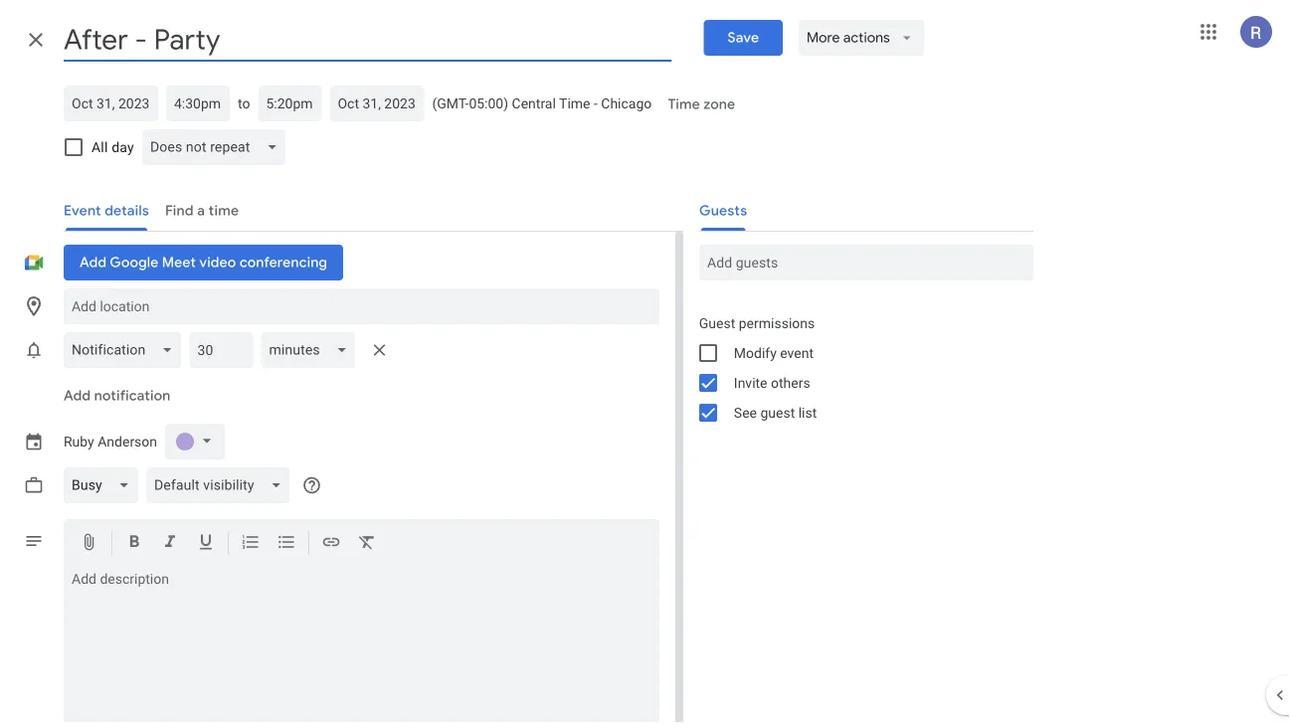 Task type: describe. For each thing, give the bounding box(es) containing it.
arrow_drop_down
[[898, 29, 916, 47]]

modify
[[734, 345, 777, 361]]

invite
[[734, 375, 768, 391]]

(gmt-05:00) central time - chicago
[[432, 95, 652, 111]]

(gmt-
[[432, 95, 469, 111]]

chicago
[[601, 95, 652, 111]]

day
[[112, 139, 134, 155]]

Description text field
[[64, 571, 660, 720]]

notification
[[94, 387, 171, 405]]

numbered list image
[[241, 532, 261, 556]]

more
[[807, 29, 840, 47]]

30 minutes before element
[[64, 328, 396, 372]]

Title text field
[[64, 18, 672, 62]]

to
[[238, 95, 250, 111]]

time zone button
[[660, 87, 743, 122]]

zone
[[704, 96, 735, 113]]

modify event
[[734, 345, 814, 361]]

invite others
[[734, 375, 811, 391]]

guest
[[761, 405, 795, 421]]

central
[[512, 95, 556, 111]]

time inside time zone 'button'
[[668, 96, 700, 113]]

0 horizontal spatial time
[[559, 95, 591, 111]]

see
[[734, 405, 757, 421]]

all
[[92, 139, 108, 155]]

event
[[780, 345, 814, 361]]

actions
[[844, 29, 890, 47]]

add
[[64, 387, 91, 405]]

all day
[[92, 139, 134, 155]]

05:00)
[[469, 95, 509, 111]]

End time text field
[[266, 92, 314, 115]]

more actions arrow_drop_down
[[807, 29, 916, 47]]

Start date text field
[[72, 92, 150, 115]]



Task type: locate. For each thing, give the bounding box(es) containing it.
guest permissions
[[699, 315, 815, 331]]

Guests text field
[[707, 245, 1026, 281]]

group
[[684, 308, 1034, 428]]

bold image
[[124, 532, 144, 556]]

anderson
[[98, 434, 157, 450]]

None field
[[142, 129, 294, 165], [64, 332, 189, 368], [261, 332, 364, 368], [64, 468, 146, 504], [146, 468, 298, 504], [142, 129, 294, 165], [64, 332, 189, 368], [261, 332, 364, 368], [64, 468, 146, 504], [146, 468, 298, 504]]

1 horizontal spatial time
[[668, 96, 700, 113]]

insert link image
[[321, 532, 341, 556]]

italic image
[[160, 532, 180, 556]]

save
[[728, 29, 759, 47]]

add notification button
[[56, 372, 178, 420]]

see guest list
[[734, 405, 817, 421]]

save button
[[704, 20, 783, 56]]

time left the -
[[559, 95, 591, 111]]

-
[[594, 95, 598, 111]]

ruby anderson
[[64, 434, 157, 450]]

others
[[771, 375, 811, 391]]

bulleted list image
[[277, 532, 297, 556]]

ruby
[[64, 434, 94, 450]]

time left zone
[[668, 96, 700, 113]]

formatting options toolbar
[[64, 519, 660, 568]]

permissions
[[739, 315, 815, 331]]

End date text field
[[338, 92, 416, 115]]

remove formatting image
[[357, 532, 377, 556]]

Location text field
[[72, 289, 652, 324]]

guest
[[699, 315, 736, 331]]

add notification
[[64, 387, 171, 405]]

list
[[799, 405, 817, 421]]

time zone
[[668, 96, 735, 113]]

time
[[559, 95, 591, 111], [668, 96, 700, 113]]

group containing guest permissions
[[684, 308, 1034, 428]]

Start time text field
[[174, 92, 222, 115]]

underline image
[[196, 532, 216, 556]]

Minutes in advance for notification number field
[[197, 332, 245, 368]]



Task type: vqa. For each thing, say whether or not it's contained in the screenshot.
'10' element
no



